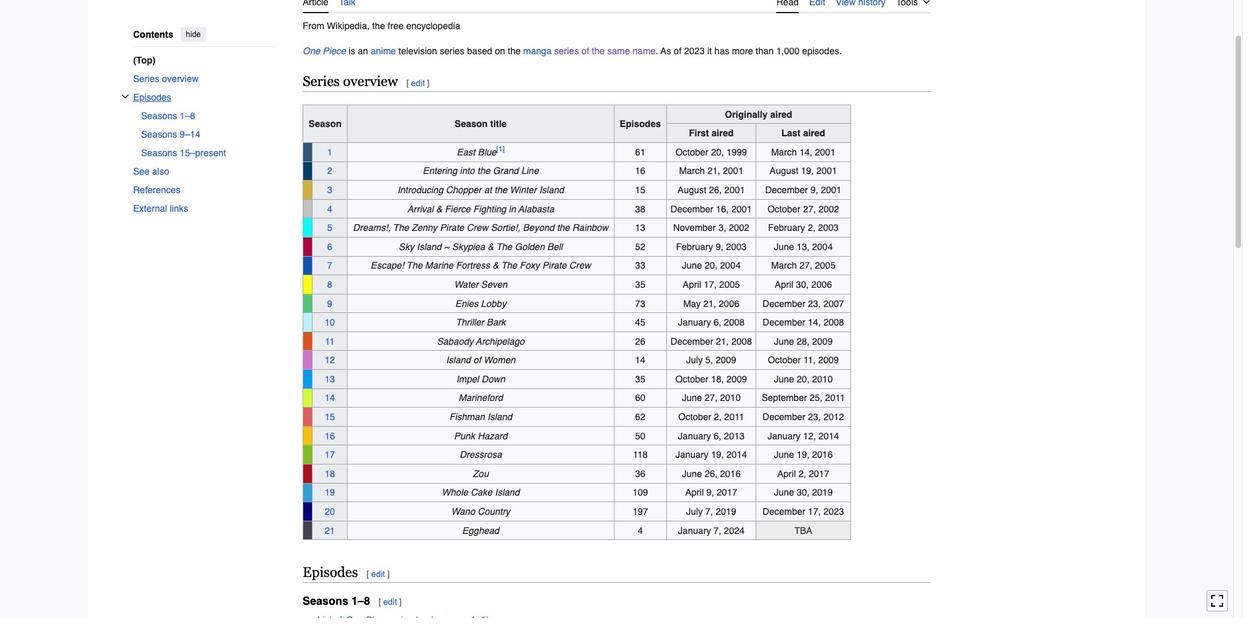 Task type: locate. For each thing, give the bounding box(es) containing it.
0 horizontal spatial [
[[367, 570, 369, 580]]

0 vertical spatial 14
[[636, 355, 646, 366]]

originally
[[725, 109, 768, 120]]

1 horizontal spatial 15
[[636, 185, 646, 195]]

1 horizontal spatial season
[[455, 119, 488, 129]]

1 horizontal spatial [
[[379, 598, 381, 608]]

13 up the 52
[[636, 223, 646, 233]]

0 horizontal spatial season
[[309, 119, 342, 129]]

of left same
[[582, 45, 590, 56]]

pirate up ~
[[440, 223, 464, 233]]

archipelago
[[476, 336, 525, 347]]

series overview down is
[[303, 73, 398, 89]]

0 vertical spatial ]
[[427, 78, 430, 88]]

16 down 61 at right top
[[636, 166, 646, 177]]

5 link
[[327, 223, 333, 233]]

1 series overview from the left
[[133, 73, 199, 84]]

1 vertical spatial edit
[[371, 570, 385, 580]]

aired
[[771, 109, 793, 120], [712, 128, 734, 139], [804, 128, 826, 139]]

1 horizontal spatial episodes
[[303, 566, 358, 581]]

the right at
[[495, 185, 508, 195]]

seasons 9–14
[[141, 129, 200, 140]]

january 12, 2014
[[768, 431, 840, 442]]

2 vertical spatial [
[[379, 598, 381, 608]]

wikipedia,
[[327, 20, 370, 31]]

aired up october 20, 1999
[[712, 128, 734, 139]]

external links link
[[133, 199, 276, 218]]

aired up last
[[771, 109, 793, 120]]

chopper
[[446, 185, 482, 195]]

1 vertical spatial 35
[[636, 374, 646, 385]]

the left same
[[592, 45, 605, 56]]

0 horizontal spatial series
[[440, 45, 465, 56]]

1 horizontal spatial 14
[[636, 355, 646, 366]]

& down dreams!, the zenny pirate crew sortie!, beyond the rainbow
[[488, 242, 494, 252]]

episodes right x small icon
[[133, 92, 171, 102]]

0 vertical spatial crew
[[467, 223, 489, 233]]

series overview down (top)
[[133, 73, 199, 84]]

contents
[[133, 29, 173, 40]]

east blue [1]
[[457, 145, 505, 158]]

1 horizontal spatial ]
[[399, 598, 402, 608]]

0 vertical spatial [ edit ]
[[407, 78, 430, 88]]

rainbow
[[573, 223, 609, 233]]

1 vertical spatial crew
[[570, 261, 591, 271]]

1 horizontal spatial 16
[[636, 166, 646, 177]]

aired for first aired
[[712, 128, 734, 139]]

edit link for 1–8
[[383, 598, 397, 608]]

edit
[[411, 78, 425, 88], [371, 570, 385, 580], [383, 598, 397, 608]]

0 horizontal spatial episodes
[[133, 92, 171, 102]]

1 horizontal spatial aired
[[771, 109, 793, 120]]

14 down 26
[[636, 355, 646, 366]]

enies
[[455, 299, 479, 309]]

2 horizontal spatial aired
[[804, 128, 826, 139]]

16 up 17 link
[[325, 431, 335, 442]]

2 season from the left
[[455, 119, 488, 129]]

episodes up 61 at right top
[[620, 119, 661, 129]]

0 horizontal spatial series overview
[[133, 73, 199, 84]]

entering
[[423, 166, 458, 177]]

season up 1 link
[[309, 119, 342, 129]]

1 vertical spatial [ edit ]
[[367, 570, 390, 580]]

13
[[636, 223, 646, 233], [325, 374, 335, 385]]

crew
[[467, 223, 489, 233], [570, 261, 591, 271]]

14 link
[[325, 393, 335, 404]]

36
[[636, 469, 646, 480]]

2 vertical spatial episodes
[[303, 566, 358, 581]]

season left title
[[455, 119, 488, 129]]

2 horizontal spatial episodes
[[620, 119, 661, 129]]

dreams!, the zenny pirate crew sortie!, beyond the rainbow
[[353, 223, 609, 233]]

encyclopedia
[[406, 20, 461, 31]]

14
[[636, 355, 646, 366], [325, 393, 335, 404]]

1 horizontal spatial seasons 1–8
[[303, 595, 370, 608]]

the
[[393, 223, 409, 233], [497, 242, 513, 252], [407, 261, 423, 271], [502, 261, 517, 271]]

television
[[399, 45, 437, 56]]

1 horizontal spatial pirate
[[543, 261, 567, 271]]

whole
[[442, 488, 468, 499]]

35 down '33'
[[636, 280, 646, 290]]

2 35 from the top
[[636, 374, 646, 385]]

1 horizontal spatial 13
[[636, 223, 646, 233]]

0 horizontal spatial ]
[[387, 570, 390, 580]]

hide button
[[181, 27, 206, 42]]

13 link
[[325, 374, 335, 385]]

1 vertical spatial 1–8
[[352, 595, 370, 608]]

13 down 12
[[325, 374, 335, 385]]

5
[[327, 223, 333, 233]]

september 25, 2011
[[762, 393, 846, 404]]

episodes down '21'
[[303, 566, 358, 581]]

february 2, 2003
[[769, 223, 839, 233]]

118
[[633, 450, 648, 461]]

15 link
[[325, 412, 335, 423]]

2 vertical spatial edit link
[[383, 598, 397, 608]]

1 season from the left
[[309, 119, 342, 129]]

1 vertical spatial [
[[367, 570, 369, 580]]

seasons inside 'link'
[[141, 147, 177, 158]]

0 horizontal spatial 16
[[325, 431, 335, 442]]

2 vertical spatial &
[[493, 261, 499, 271]]

17 link
[[325, 450, 335, 461]]

overview
[[162, 73, 199, 84], [343, 73, 398, 89]]

0 vertical spatial seasons 1–8
[[141, 110, 195, 121]]

1 horizontal spatial overview
[[343, 73, 398, 89]]

2 horizontal spatial [
[[407, 78, 409, 88]]

11
[[325, 336, 335, 347]]

4 down 197
[[638, 526, 643, 537]]

seasons for seasons 9–14 link
[[141, 129, 177, 140]]

series right manga link
[[555, 45, 579, 56]]

1 horizontal spatial 4
[[638, 526, 643, 537]]

1 series from the left
[[440, 45, 465, 56]]

july 5, 2009
[[687, 355, 737, 366]]

0 vertical spatial 4
[[327, 204, 333, 214]]

island left ~
[[417, 242, 442, 252]]

2 vertical spatial [ edit ]
[[379, 598, 402, 608]]

& up seven
[[493, 261, 499, 271]]

season for season title
[[455, 119, 488, 129]]

arrival
[[408, 204, 434, 214]]

1 35 from the top
[[636, 280, 646, 290]]

0 horizontal spatial series
[[133, 73, 160, 84]]

seven
[[481, 280, 508, 290]]

enies lobby
[[455, 299, 507, 309]]

october 20, 1999
[[676, 147, 748, 158]]

one piece is an anime television series based on the manga series of the same name . as of 2023 it has more than 1,000 episodes.
[[303, 45, 842, 56]]

island
[[540, 185, 564, 195], [417, 242, 442, 252], [446, 355, 471, 366], [488, 412, 512, 423], [495, 488, 520, 499]]

seasons 9–14 link
[[141, 125, 276, 143]]

0 vertical spatial [
[[407, 78, 409, 88]]

skypiea
[[452, 242, 485, 252]]

0 horizontal spatial seasons 1–8
[[141, 110, 195, 121]]

18
[[325, 469, 335, 480]]

35 for october 18, 2009
[[636, 374, 646, 385]]

1 vertical spatial 15
[[325, 412, 335, 423]]

0 vertical spatial edit link
[[411, 78, 425, 88]]

aired up march 14, 2001 at top
[[804, 128, 826, 139]]

overview up episodes link
[[162, 73, 199, 84]]

name
[[633, 45, 656, 56]]

0 vertical spatial pirate
[[440, 223, 464, 233]]

18 link
[[325, 469, 335, 480]]

hazard
[[478, 431, 508, 442]]

april 9, 2017
[[686, 488, 738, 499]]

] for 1–8
[[399, 598, 402, 608]]

1 horizontal spatial series
[[303, 73, 340, 89]]

of right as
[[674, 45, 682, 56]]

crew down rainbow
[[570, 261, 591, 271]]

the left foxy
[[502, 261, 517, 271]]

is
[[349, 45, 355, 56]]

2 vertical spatial ]
[[399, 598, 402, 608]]

0 horizontal spatial overview
[[162, 73, 199, 84]]

from wikipedia, the free encyclopedia
[[303, 20, 461, 31]]

blue
[[478, 147, 497, 158]]

june 20, 2010
[[774, 374, 833, 385]]

march 21, 2001
[[680, 166, 744, 177]]

impel down
[[457, 374, 506, 385]]

0 horizontal spatial 15
[[325, 412, 335, 423]]

aired for originally aired
[[771, 109, 793, 120]]

15 up 38
[[636, 185, 646, 195]]

1 horizontal spatial series
[[555, 45, 579, 56]]

1 series from the left
[[133, 73, 160, 84]]

0 horizontal spatial 1–8
[[180, 110, 195, 121]]

1 vertical spatial pirate
[[543, 261, 567, 271]]

1 link
[[327, 147, 333, 158]]

overview down an
[[343, 73, 398, 89]]

15 up 16 link
[[325, 412, 335, 423]]

1 horizontal spatial of
[[582, 45, 590, 56]]

1 horizontal spatial series overview
[[303, 73, 398, 89]]

2 overview from the left
[[343, 73, 398, 89]]

title
[[491, 119, 507, 129]]

35 for april 17, 2005
[[636, 280, 646, 290]]

0 horizontal spatial crew
[[467, 223, 489, 233]]

9
[[327, 299, 333, 309]]

wano
[[452, 507, 475, 518]]

series down one piece link
[[303, 73, 340, 89]]

external
[[133, 203, 167, 214]]

1 vertical spatial 16
[[325, 431, 335, 442]]

35 up 60 on the bottom right of page
[[636, 374, 646, 385]]

episodes.
[[803, 45, 842, 56]]

0 horizontal spatial of
[[474, 355, 481, 366]]

april 2, 2017
[[778, 469, 830, 480]]

[ edit ] for 1–8
[[379, 598, 402, 608]]

pirate down the "bell"
[[543, 261, 567, 271]]

2 horizontal spatial ]
[[427, 78, 430, 88]]

the down sortie!,
[[497, 242, 513, 252]]

manga link
[[524, 45, 552, 56]]

1 horizontal spatial 1–8
[[352, 595, 370, 608]]

thriller bark
[[456, 317, 506, 328]]

island up hazard
[[488, 412, 512, 423]]

0 horizontal spatial 13
[[325, 374, 335, 385]]

october 18, 2009
[[676, 374, 748, 385]]

series down (top)
[[133, 73, 160, 84]]

the right into
[[478, 166, 491, 177]]

2 vertical spatial edit
[[383, 598, 397, 608]]

the up the "bell"
[[557, 223, 570, 233]]

4 up 5 link
[[327, 204, 333, 214]]

1 vertical spatial &
[[488, 242, 494, 252]]

december 9, 2001
[[766, 185, 842, 195]]

june 13, 2004
[[774, 242, 833, 252]]

fierce
[[445, 204, 471, 214]]

& left fierce
[[436, 204, 443, 214]]

the down sky
[[407, 261, 423, 271]]

series left based
[[440, 45, 465, 56]]

0 horizontal spatial pirate
[[440, 223, 464, 233]]

0 horizontal spatial 14
[[325, 393, 335, 404]]

the
[[372, 20, 385, 31], [508, 45, 521, 56], [592, 45, 605, 56], [478, 166, 491, 177], [495, 185, 508, 195], [557, 223, 570, 233]]

& for skypiea
[[488, 242, 494, 252]]

1 horizontal spatial crew
[[570, 261, 591, 271]]

august 26, 2001
[[678, 185, 746, 195]]

see also link
[[133, 162, 276, 181]]

crew up sky island ~ skypiea & the golden bell
[[467, 223, 489, 233]]

0 horizontal spatial aired
[[712, 128, 734, 139]]

109
[[633, 488, 648, 499]]

seasons for seasons 15–present 'link'
[[141, 147, 177, 158]]

of up "impel down"
[[474, 355, 481, 366]]

sortie!,
[[491, 223, 521, 233]]

wano country
[[452, 507, 510, 518]]

.
[[656, 45, 659, 56]]

island up alabasta
[[540, 185, 564, 195]]

entering into the grand line
[[423, 166, 539, 177]]

0 vertical spatial 35
[[636, 280, 646, 290]]

june 19, 2016
[[774, 450, 833, 461]]

14 up 15 link
[[325, 393, 335, 404]]

august 19, 2001
[[770, 166, 838, 177]]

0 vertical spatial edit
[[411, 78, 425, 88]]



Task type: vqa. For each thing, say whether or not it's contained in the screenshot.


Task type: describe. For each thing, give the bounding box(es) containing it.
season for season
[[309, 119, 342, 129]]

19 link
[[325, 488, 335, 499]]

x small image
[[121, 92, 129, 100]]

october 27, 2002
[[768, 204, 840, 214]]

1 vertical spatial 14
[[325, 393, 335, 404]]

1 vertical spatial edit link
[[371, 570, 385, 580]]

0 vertical spatial 13
[[636, 223, 646, 233]]

alabasta
[[519, 204, 555, 214]]

november 3, 2002
[[674, 223, 750, 233]]

april 30, 2006
[[775, 280, 833, 290]]

island up country on the left bottom
[[495, 488, 520, 499]]

january 19, 2014
[[676, 450, 748, 461]]

winter
[[510, 185, 537, 195]]

into
[[460, 166, 475, 177]]

[ for series overview
[[407, 78, 409, 88]]

2 series from the left
[[303, 73, 340, 89]]

2 series from the left
[[555, 45, 579, 56]]

1 overview from the left
[[162, 73, 199, 84]]

0 vertical spatial 15
[[636, 185, 646, 195]]

7
[[327, 261, 333, 271]]

16 link
[[325, 431, 335, 442]]

20
[[325, 507, 335, 518]]

[1] link
[[497, 145, 505, 154]]

arrival & fierce fighting in alabasta
[[408, 204, 555, 214]]

the right on
[[508, 45, 521, 56]]

seasons for "seasons 1–8" link
[[141, 110, 177, 121]]

17
[[325, 450, 335, 461]]

water
[[454, 280, 479, 290]]

33
[[636, 261, 646, 271]]

january 6, 2008
[[678, 317, 745, 328]]

[ for episodes
[[367, 570, 369, 580]]

series overview inside 'series overview' link
[[133, 73, 199, 84]]

first aired
[[689, 128, 734, 139]]

fullscreen image
[[1211, 595, 1225, 609]]

20 link
[[325, 507, 335, 518]]

1 vertical spatial 4
[[638, 526, 643, 537]]

15–present
[[180, 147, 226, 158]]

6
[[327, 242, 333, 252]]

down
[[482, 374, 506, 385]]

as
[[661, 45, 672, 56]]

june 28, 2009
[[774, 336, 833, 347]]

originally aired
[[725, 109, 793, 120]]

dreams!,
[[353, 223, 391, 233]]

9–14
[[180, 129, 200, 140]]

62
[[636, 412, 646, 423]]

edit for 1–8
[[383, 598, 397, 608]]

march 14, 2001
[[772, 147, 836, 158]]

bark
[[487, 317, 506, 328]]

0 vertical spatial &
[[436, 204, 443, 214]]

12
[[325, 355, 335, 366]]

dressrosa
[[460, 450, 502, 461]]

march 27, 2005
[[772, 261, 836, 271]]

golden
[[515, 242, 545, 252]]

aired for last aired
[[804, 128, 826, 139]]

1 vertical spatial 13
[[325, 374, 335, 385]]

6 link
[[327, 242, 333, 252]]

based
[[467, 45, 493, 56]]

also
[[152, 166, 169, 177]]

water seven
[[454, 280, 508, 290]]

26
[[636, 336, 646, 347]]

line
[[521, 166, 539, 177]]

fortress
[[456, 261, 490, 271]]

marineford
[[459, 393, 503, 404]]

impel
[[457, 374, 479, 385]]

cake
[[471, 488, 493, 499]]

1 vertical spatial ]
[[387, 570, 390, 580]]

0 vertical spatial 16
[[636, 166, 646, 177]]

last aired
[[782, 128, 826, 139]]

whole cake island
[[442, 488, 520, 499]]

[ edit ] for overview
[[407, 78, 430, 88]]

external links
[[133, 203, 188, 214]]

anime
[[371, 45, 396, 56]]

] for overview
[[427, 78, 430, 88]]

july 7, 2019
[[687, 507, 737, 518]]

(top)
[[133, 55, 156, 65]]

9 link
[[327, 299, 333, 309]]

escape! the marine fortress & the foxy pirate crew
[[371, 261, 591, 271]]

0 horizontal spatial 4
[[327, 204, 333, 214]]

lobby
[[481, 299, 507, 309]]

fishman island
[[450, 412, 512, 423]]

last
[[782, 128, 801, 139]]

38
[[636, 204, 646, 214]]

december 14, 2008
[[763, 317, 845, 328]]

hide
[[186, 30, 201, 39]]

0 vertical spatial 1–8
[[180, 110, 195, 121]]

50
[[636, 431, 646, 442]]

[ for seasons 1–8
[[379, 598, 381, 608]]

more
[[732, 45, 754, 56]]

73
[[636, 299, 646, 309]]

manga
[[524, 45, 552, 56]]

2 horizontal spatial of
[[674, 45, 682, 56]]

island down sabaody
[[446, 355, 471, 366]]

1 vertical spatial seasons 1–8
[[303, 595, 370, 608]]

december 21, 2008
[[671, 336, 753, 347]]

12 link
[[325, 355, 335, 366]]

seasons 15–present link
[[141, 143, 276, 162]]

edit for overview
[[411, 78, 425, 88]]

bell
[[548, 242, 563, 252]]

0 vertical spatial episodes
[[133, 92, 171, 102]]

fighting
[[474, 204, 507, 214]]

june 30, 2019
[[774, 488, 833, 499]]

the left free
[[372, 20, 385, 31]]

2 series overview from the left
[[303, 73, 398, 89]]

197
[[633, 507, 648, 518]]

zenny
[[412, 223, 438, 233]]

& for fortress
[[493, 261, 499, 271]]

east
[[457, 147, 476, 158]]

edit link for overview
[[411, 78, 425, 88]]

52
[[636, 242, 646, 252]]

beyond
[[523, 223, 555, 233]]

same
[[608, 45, 630, 56]]

1 vertical spatial episodes
[[620, 119, 661, 129]]

the up sky
[[393, 223, 409, 233]]

seasons 1–8 link
[[141, 106, 276, 125]]

sky
[[399, 242, 414, 252]]

sky island ~ skypiea & the golden bell
[[399, 242, 563, 252]]

sabaody archipelago
[[437, 336, 525, 347]]

thriller
[[456, 317, 484, 328]]



